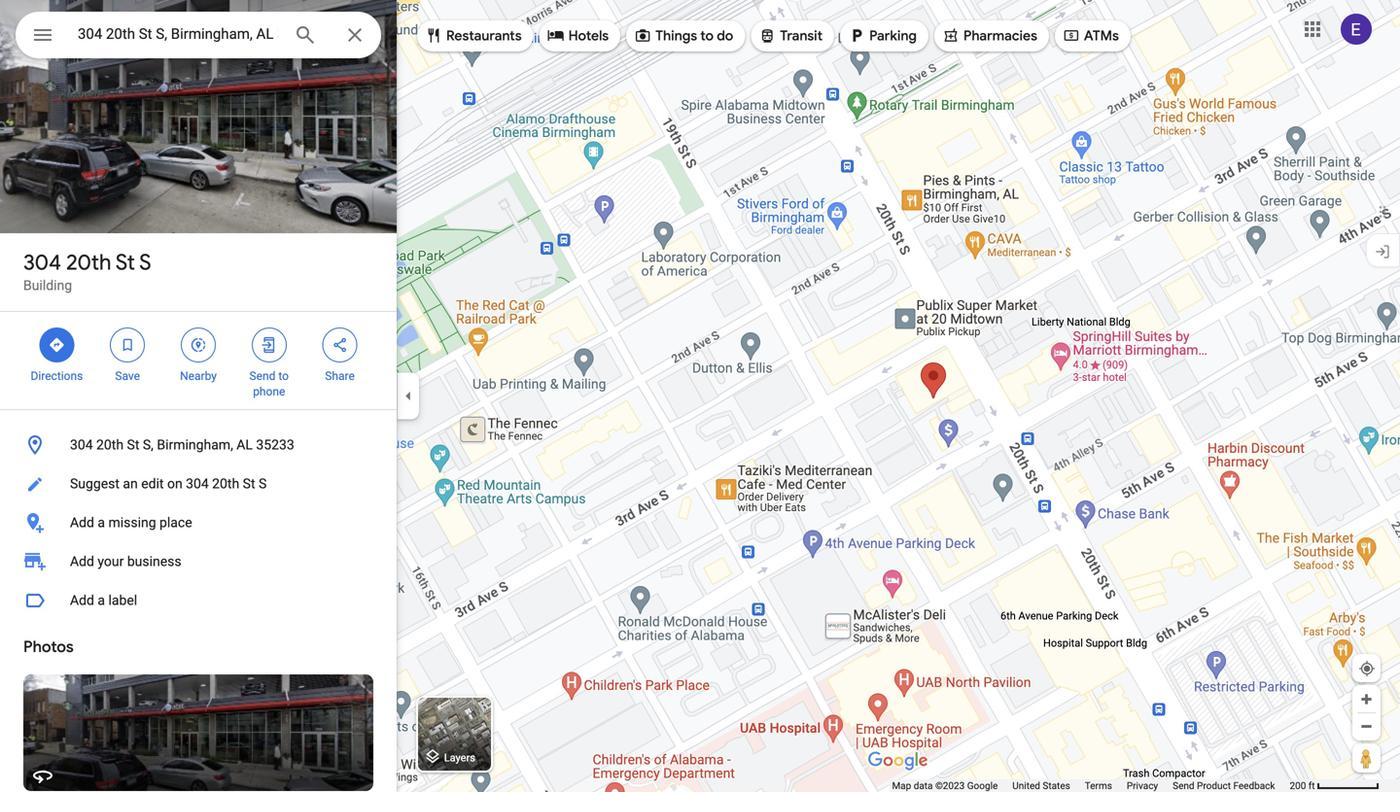 Task type: vqa. For each thing, say whether or not it's contained in the screenshot.
a corresponding to missing
yes



Task type: describe. For each thing, give the bounding box(es) containing it.
share
[[325, 370, 355, 383]]

feedback
[[1233, 780, 1275, 792]]

hotels
[[569, 27, 609, 45]]

add for add a missing place
[[70, 515, 94, 531]]

actions for 304 20th st s region
[[0, 312, 397, 409]]

do
[[717, 27, 733, 45]]

a for missing
[[98, 515, 105, 531]]

304 20th St S, Birmingham, AL 35233 field
[[16, 12, 381, 58]]

304 inside button
[[186, 476, 209, 492]]

200 ft button
[[1290, 780, 1380, 792]]

show street view coverage image
[[1353, 744, 1381, 773]]

none field inside the 304 20th st s, birmingham, al 35233 field
[[78, 22, 278, 46]]

missing
[[108, 515, 156, 531]]


[[260, 335, 278, 356]]

building
[[23, 278, 72, 294]]

restaurants
[[446, 27, 522, 45]]

 restaurants
[[425, 25, 522, 46]]

 parking
[[848, 25, 917, 46]]

to inside send to phone
[[278, 370, 289, 383]]

google account: eesa khan  
(eesa.khan@adept.ai) image
[[1341, 14, 1372, 45]]

add a label button
[[0, 581, 397, 620]]

304 20th st s, birmingham, al 35233
[[70, 437, 294, 453]]

business
[[127, 554, 181, 570]]

304 for s
[[23, 249, 61, 276]]

privacy
[[1127, 780, 1158, 792]]

label
[[108, 593, 137, 609]]

200 ft
[[1290, 780, 1315, 792]]

your
[[98, 554, 124, 570]]

ft
[[1309, 780, 1315, 792]]

map data ©2023 google
[[892, 780, 998, 792]]

transit
[[780, 27, 823, 45]]


[[119, 335, 136, 356]]

add your business link
[[0, 543, 397, 581]]

map
[[892, 780, 911, 792]]

20th for s
[[66, 249, 111, 276]]

 button
[[16, 12, 70, 62]]

20th for s,
[[96, 437, 124, 453]]


[[190, 335, 207, 356]]

google maps element
[[0, 0, 1400, 792]]

send product feedback button
[[1173, 780, 1275, 792]]

data
[[914, 780, 933, 792]]

add for add your business
[[70, 554, 94, 570]]

directions
[[31, 370, 83, 383]]

phone
[[253, 385, 285, 399]]

 atms
[[1063, 25, 1119, 46]]

st for s
[[116, 249, 135, 276]]

birmingham,
[[157, 437, 233, 453]]

google
[[967, 780, 998, 792]]

zoom out image
[[1359, 720, 1374, 734]]

place
[[159, 515, 192, 531]]

 things to do
[[634, 25, 733, 46]]

st for s,
[[127, 437, 139, 453]]

show your location image
[[1358, 660, 1376, 678]]


[[848, 25, 865, 46]]

suggest
[[70, 476, 120, 492]]

send to phone
[[249, 370, 289, 399]]

privacy button
[[1127, 780, 1158, 792]]

layers
[[444, 752, 475, 764]]

s inside button
[[259, 476, 267, 492]]

to inside  things to do
[[700, 27, 714, 45]]

an
[[123, 476, 138, 492]]

send for send product feedback
[[1173, 780, 1195, 792]]



Task type: locate. For each thing, give the bounding box(es) containing it.
st left s,
[[127, 437, 139, 453]]

st down al on the bottom
[[243, 476, 255, 492]]

20th down al on the bottom
[[212, 476, 239, 492]]

a left label
[[98, 593, 105, 609]]


[[634, 25, 652, 46]]

20th up the building
[[66, 249, 111, 276]]

united
[[1013, 780, 1040, 792]]

send left product
[[1173, 780, 1195, 792]]

things
[[656, 27, 697, 45]]

20th inside button
[[96, 437, 124, 453]]

1 vertical spatial add
[[70, 554, 94, 570]]

footer inside google maps element
[[892, 780, 1290, 792]]

terms button
[[1085, 780, 1112, 792]]

s inside "304 20th st s building"
[[139, 249, 151, 276]]

1 vertical spatial st
[[127, 437, 139, 453]]

0 vertical spatial s
[[139, 249, 151, 276]]

304 up suggest
[[70, 437, 93, 453]]

35233
[[256, 437, 294, 453]]

states
[[1043, 780, 1070, 792]]

304 up the building
[[23, 249, 61, 276]]

a left the missing
[[98, 515, 105, 531]]

on
[[167, 476, 182, 492]]

suggest an edit on 304 20th st s button
[[0, 465, 397, 504]]


[[759, 25, 776, 46]]

2 add from the top
[[70, 554, 94, 570]]

304 20th st s, birmingham, al 35233 button
[[0, 426, 397, 465]]

al
[[237, 437, 253, 453]]

a
[[98, 515, 105, 531], [98, 593, 105, 609]]


[[942, 25, 960, 46]]

add your business
[[70, 554, 181, 570]]

304 20th st s main content
[[0, 0, 397, 792]]

add inside button
[[70, 593, 94, 609]]

st
[[116, 249, 135, 276], [127, 437, 139, 453], [243, 476, 255, 492]]

2 vertical spatial add
[[70, 593, 94, 609]]

a for label
[[98, 593, 105, 609]]

send for send to phone
[[249, 370, 276, 383]]

1 horizontal spatial s
[[259, 476, 267, 492]]

1 vertical spatial 20th
[[96, 437, 124, 453]]


[[1063, 25, 1080, 46]]

1 vertical spatial send
[[1173, 780, 1195, 792]]

1 horizontal spatial send
[[1173, 780, 1195, 792]]

s
[[139, 249, 151, 276], [259, 476, 267, 492]]

add down suggest
[[70, 515, 94, 531]]

parking
[[869, 27, 917, 45]]

atms
[[1084, 27, 1119, 45]]

a inside button
[[98, 593, 105, 609]]

send inside send to phone
[[249, 370, 276, 383]]

304 inside "304 20th st s building"
[[23, 249, 61, 276]]

collapse side panel image
[[398, 386, 419, 407]]


[[31, 21, 54, 49]]

20th inside button
[[212, 476, 239, 492]]

2 horizontal spatial 304
[[186, 476, 209, 492]]

304 right on
[[186, 476, 209, 492]]

2 vertical spatial st
[[243, 476, 255, 492]]

to left do
[[700, 27, 714, 45]]

st inside "304 20th st s building"
[[116, 249, 135, 276]]

20th inside "304 20th st s building"
[[66, 249, 111, 276]]

0 horizontal spatial to
[[278, 370, 289, 383]]

edit
[[141, 476, 164, 492]]

zoom in image
[[1359, 692, 1374, 707]]

0 vertical spatial send
[[249, 370, 276, 383]]

save
[[115, 370, 140, 383]]

add a missing place
[[70, 515, 192, 531]]

0 vertical spatial a
[[98, 515, 105, 531]]

304 20th st s building
[[23, 249, 151, 294]]

304
[[23, 249, 61, 276], [70, 437, 93, 453], [186, 476, 209, 492]]

add left label
[[70, 593, 94, 609]]

304 for s,
[[70, 437, 93, 453]]


[[425, 25, 442, 46]]

1 vertical spatial a
[[98, 593, 105, 609]]


[[331, 335, 349, 356]]

add a label
[[70, 593, 137, 609]]

1 vertical spatial 304
[[70, 437, 93, 453]]

 transit
[[759, 25, 823, 46]]

0 horizontal spatial s
[[139, 249, 151, 276]]

send
[[249, 370, 276, 383], [1173, 780, 1195, 792]]

1 vertical spatial to
[[278, 370, 289, 383]]

send inside send product feedback button
[[1173, 780, 1195, 792]]

united states button
[[1013, 780, 1070, 792]]

2 a from the top
[[98, 593, 105, 609]]

suggest an edit on 304 20th st s
[[70, 476, 267, 492]]

 search field
[[16, 12, 381, 62]]

0 vertical spatial 20th
[[66, 249, 111, 276]]

1 add from the top
[[70, 515, 94, 531]]

add
[[70, 515, 94, 531], [70, 554, 94, 570], [70, 593, 94, 609]]


[[48, 335, 66, 356]]

1 vertical spatial s
[[259, 476, 267, 492]]

nearby
[[180, 370, 217, 383]]

0 vertical spatial add
[[70, 515, 94, 531]]

footer
[[892, 780, 1290, 792]]

0 vertical spatial st
[[116, 249, 135, 276]]

None field
[[78, 22, 278, 46]]

1 horizontal spatial 304
[[70, 437, 93, 453]]

united states
[[1013, 780, 1070, 792]]

 pharmacies
[[942, 25, 1037, 46]]

304 inside button
[[70, 437, 93, 453]]

2 vertical spatial 304
[[186, 476, 209, 492]]

2 vertical spatial 20th
[[212, 476, 239, 492]]

add for add a label
[[70, 593, 94, 609]]

send up phone
[[249, 370, 276, 383]]

st up 
[[116, 249, 135, 276]]

0 horizontal spatial 304
[[23, 249, 61, 276]]

20th left s,
[[96, 437, 124, 453]]


[[547, 25, 565, 46]]

 hotels
[[547, 25, 609, 46]]

s,
[[143, 437, 154, 453]]

add left your
[[70, 554, 94, 570]]

0 vertical spatial 304
[[23, 249, 61, 276]]

send product feedback
[[1173, 780, 1275, 792]]

0 horizontal spatial send
[[249, 370, 276, 383]]

1 a from the top
[[98, 515, 105, 531]]

add a missing place button
[[0, 504, 397, 543]]

20th
[[66, 249, 111, 276], [96, 437, 124, 453], [212, 476, 239, 492]]

1 horizontal spatial to
[[700, 27, 714, 45]]

©2023
[[935, 780, 965, 792]]

3 add from the top
[[70, 593, 94, 609]]

product
[[1197, 780, 1231, 792]]

pharmacies
[[964, 27, 1037, 45]]

to up phone
[[278, 370, 289, 383]]

st inside button
[[127, 437, 139, 453]]

0 vertical spatial to
[[700, 27, 714, 45]]

terms
[[1085, 780, 1112, 792]]

add inside button
[[70, 515, 94, 531]]

st inside button
[[243, 476, 255, 492]]

200
[[1290, 780, 1306, 792]]

footer containing map data ©2023 google
[[892, 780, 1290, 792]]

photos
[[23, 637, 74, 657]]

a inside button
[[98, 515, 105, 531]]

to
[[700, 27, 714, 45], [278, 370, 289, 383]]



